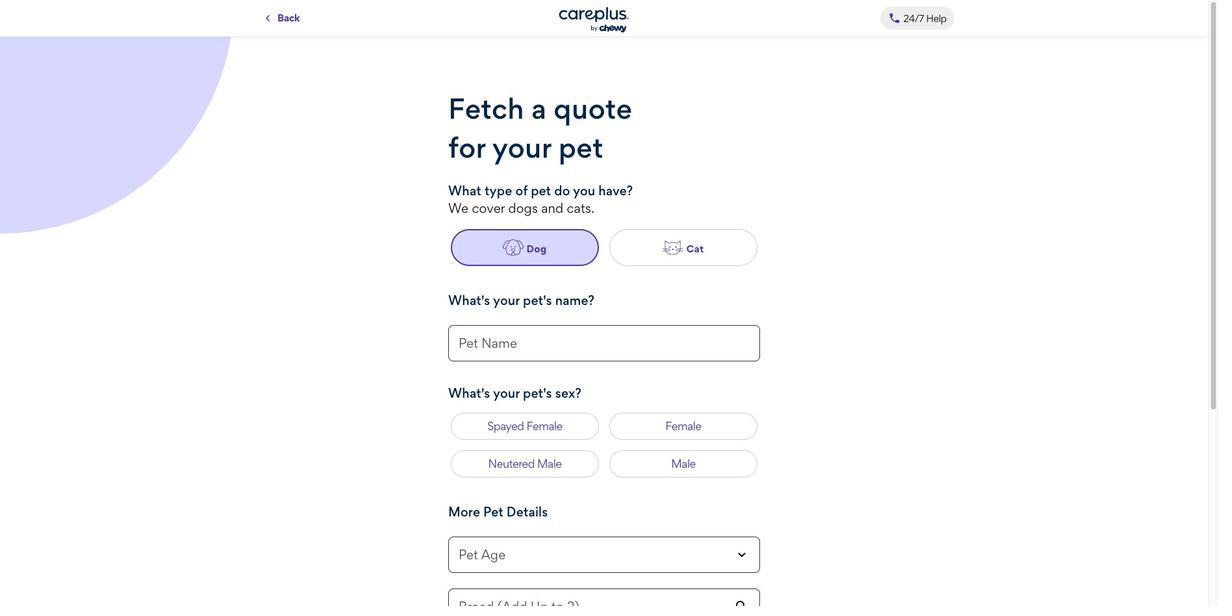 Task type: locate. For each thing, give the bounding box(es) containing it.
1 vertical spatial pet's
[[523, 386, 552, 402]]

neutered male
[[488, 457, 562, 471]]

spayed
[[487, 420, 524, 433]]

we
[[448, 201, 469, 216]]

pet inside what type of pet do you have? we cover dogs and cats.
[[531, 183, 551, 199]]

your up spayed
[[493, 386, 520, 402]]

1 pet's from the top
[[523, 293, 552, 309]]

your inside fetch a quote for your pet
[[492, 130, 552, 165]]

chewy health insurance careplus logo image
[[559, 7, 629, 32]]

name?
[[555, 293, 595, 309]]

pet's
[[523, 293, 552, 309], [523, 386, 552, 402]]

your down the dog image
[[493, 293, 520, 309]]

what
[[448, 183, 482, 199]]

more pet details
[[448, 505, 548, 521]]

your down a
[[492, 130, 552, 165]]

1 horizontal spatial pet
[[559, 130, 604, 165]]

details
[[507, 505, 548, 521]]

spayed female
[[487, 420, 563, 433]]

a
[[532, 91, 547, 126]]

what's for what's your pet's name?
[[448, 293, 490, 309]]

2 male from the left
[[671, 457, 696, 471]]

0 horizontal spatial female
[[527, 420, 563, 433]]

0 horizontal spatial male
[[537, 457, 562, 471]]

None text field
[[448, 326, 760, 362]]

0 vertical spatial pet's
[[523, 293, 552, 309]]

pet's left sex?
[[523, 386, 552, 402]]

0 horizontal spatial pet
[[531, 183, 551, 199]]

1 vertical spatial your
[[493, 293, 520, 309]]

back button
[[254, 6, 308, 30]]

male
[[537, 457, 562, 471], [671, 457, 696, 471]]

0 vertical spatial pet
[[559, 130, 604, 165]]

what's
[[448, 293, 490, 309], [448, 386, 490, 402]]

1 female from the left
[[527, 420, 563, 433]]

2 what's from the top
[[448, 386, 490, 402]]

your
[[492, 130, 552, 165], [493, 293, 520, 309], [493, 386, 520, 402]]

and
[[541, 201, 564, 216]]

24/7 help button
[[880, 6, 955, 30]]

pet right of
[[531, 183, 551, 199]]

type
[[485, 183, 512, 199]]

cover
[[472, 201, 505, 216]]

your for sex?
[[493, 386, 520, 402]]

for
[[448, 130, 486, 165]]

pet down quote
[[559, 130, 604, 165]]

2 vertical spatial your
[[493, 386, 520, 402]]

1 horizontal spatial female
[[666, 420, 702, 433]]

pet's for sex?
[[523, 386, 552, 402]]

24/7 help
[[904, 12, 947, 24]]

1 horizontal spatial male
[[671, 457, 696, 471]]

female
[[527, 420, 563, 433], [666, 420, 702, 433]]

dog image
[[503, 239, 524, 257]]

1 vertical spatial pet
[[531, 183, 551, 199]]

you
[[573, 183, 595, 199]]

what's your pet's name?
[[448, 293, 595, 309]]

2 pet's from the top
[[523, 386, 552, 402]]

1 what's from the top
[[448, 293, 490, 309]]

what's for what's your pet's sex?
[[448, 386, 490, 402]]

1 vertical spatial what's
[[448, 386, 490, 402]]

0 vertical spatial your
[[492, 130, 552, 165]]

fetch
[[448, 91, 524, 126]]

0 vertical spatial what's
[[448, 293, 490, 309]]

pet's left name?
[[523, 293, 552, 309]]

help
[[927, 12, 947, 24]]

cat image
[[663, 241, 684, 255]]

pet
[[559, 130, 604, 165], [531, 183, 551, 199]]



Task type: vqa. For each thing, say whether or not it's contained in the screenshot.
Spayed
yes



Task type: describe. For each thing, give the bounding box(es) containing it.
pet's for name?
[[523, 293, 552, 309]]

neutered
[[488, 457, 535, 471]]

your for name?
[[493, 293, 520, 309]]

more
[[448, 505, 480, 521]]

quote
[[554, 91, 633, 126]]

pet inside fetch a quote for your pet
[[559, 130, 604, 165]]

have?
[[599, 183, 633, 199]]

sex?
[[555, 386, 582, 402]]

1 male from the left
[[537, 457, 562, 471]]

cats.
[[567, 201, 595, 216]]

what type of pet do you have? we cover dogs and cats.
[[448, 183, 633, 216]]

2 female from the left
[[666, 420, 702, 433]]

dogs
[[508, 201, 538, 216]]

fetch a quote for your pet
[[448, 91, 633, 165]]

24/7
[[904, 12, 924, 24]]

what's your pet's sex?
[[448, 386, 582, 402]]

back
[[277, 12, 300, 24]]

pet
[[484, 505, 504, 521]]

do
[[554, 183, 570, 199]]

of
[[516, 183, 528, 199]]



